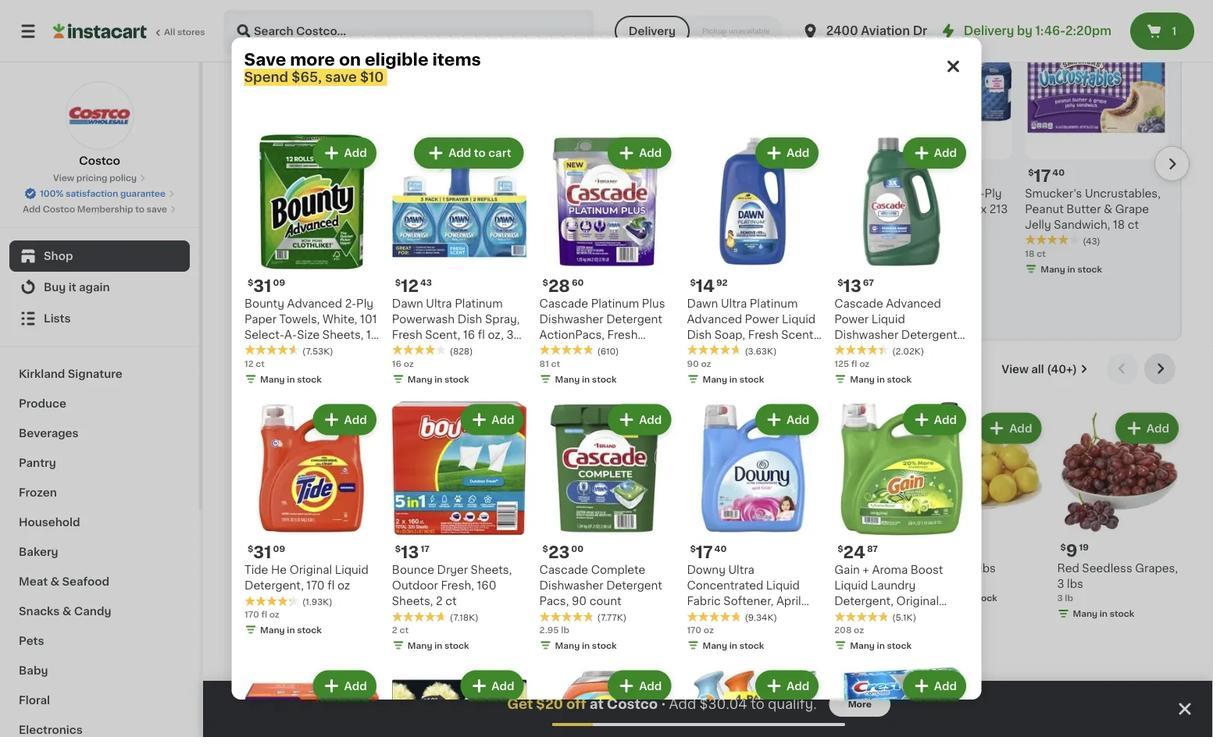 Task type: vqa. For each thing, say whether or not it's contained in the screenshot.
VIEW
yes



Task type: locate. For each thing, give the bounding box(es) containing it.
organic down 11 18
[[234, 563, 278, 574]]

organic up "april"
[[783, 563, 827, 574]]

liquid inside dawn ultra platinum advanced power liquid dish soap, fresh scent, 90 fl oz
[[782, 314, 816, 325]]

1 vertical spatial detergent
[[901, 330, 957, 341]]

pacs,
[[539, 596, 569, 607]]

platinum for 12
[[455, 298, 503, 309]]

2 horizontal spatial dish
[[834, 345, 859, 356]]

1 vertical spatial 186
[[249, 234, 264, 242]]

more
[[290, 51, 335, 68]]

oz inside the cascade advanced power liquid dishwasher detergent dish soap, 125 fl oz
[[927, 345, 940, 356]]

ply inside the spend $65, save $10 dialog
[[356, 298, 373, 309]]

0 vertical spatial 18
[[1114, 220, 1126, 230]]

white, down spend $65, save $10
[[482, 220, 517, 230]]

$ for smucker's uncrustables, peanut butter & grape jelly sandwich, 18 ct
[[1029, 168, 1034, 177]]

liquid inside downy ultra concentrated liquid fabric softener, april fresh, 170 fl oz
[[766, 581, 800, 592]]

2- inside the spend $65, save $10 dialog
[[345, 298, 356, 309]]

candy
[[74, 606, 111, 617]]

more
[[848, 701, 872, 709]]

1 vertical spatial 90
[[687, 359, 699, 368]]

0 vertical spatial apples,
[[720, 563, 761, 574]]

fresh left "fruit"
[[234, 361, 283, 377]]

0 horizontal spatial 81
[[539, 359, 549, 368]]

platinum up spray, at the left top
[[455, 298, 503, 309]]

$ for cascade advanced power liquid dishwasher detergent dish soap, 125 fl oz
[[838, 278, 843, 287]]

0 horizontal spatial spend
[[244, 71, 289, 84]]

detergent, inside tide he original liquid detergent, 170 fl oz
[[244, 581, 303, 592]]

40 inside 'item carousel' region
[[1053, 168, 1065, 177]]

platinum inside dawn ultra platinum advanced power liquid dish soap, fresh scent, 90 fl oz
[[750, 298, 798, 309]]

ply inside charmin ultra soft 2-ply jumbo roll, 30 rolls x 213 sheets
[[985, 188, 1002, 199]]

white, inside the spend $65, save $10 dialog
[[322, 314, 357, 325]]

$ up dixie
[[252, 168, 257, 177]]

0 vertical spatial 90
[[687, 345, 702, 356]]

liquid down "gain"
[[834, 581, 868, 592]]

actionpacs,
[[539, 330, 604, 341]]

09 for he
[[273, 545, 285, 554]]

$ for olipop strawberry vanilla, 8 x 12 fl oz
[[718, 168, 724, 177]]

in for add button corresponding to bounce dryer sheets, outdoor fresh, 160 sheets, 2 ct
[[434, 642, 442, 650]]

kirkland signature
[[19, 369, 122, 380]]

items
[[433, 51, 481, 68], [493, 305, 525, 316]]

$ inside $ 26 73
[[252, 168, 257, 177]]

1 vertical spatial save
[[461, 190, 482, 199]]

oz down gain + aroma boost liquid laundry detergent, original scent, 208 fl oz
[[854, 626, 864, 635]]

30 inside charmin ultra soft 2-ply jumbo roll, 30 rolls x 213 sheets
[[938, 204, 953, 215]]

1 vertical spatial (7.53k)
[[302, 347, 333, 355]]

liquid down save $1.00 button
[[782, 314, 816, 325]]

fresh,
[[441, 581, 474, 592], [687, 612, 720, 623]]

bounty for spend $65, save $10
[[404, 204, 444, 215]]

add button for raspberries, 12 oz
[[431, 415, 492, 443]]

bounty advanced 2-ply paper towels, white, 101 select-a-size sheets, 12 ct for spend $65, save $10
[[404, 204, 537, 262]]

1 horizontal spatial 186
[[279, 204, 298, 215]]

ultra up concentrated
[[728, 565, 754, 576]]

$ 23 00
[[542, 544, 583, 561]]

organic down the 94 at the left bottom
[[509, 563, 553, 574]]

$ inside $ 13 17
[[395, 545, 401, 554]]

& inside "link"
[[50, 577, 59, 588]]

bounty down the 186 ct
[[244, 298, 284, 309]]

red down 9
[[1058, 563, 1080, 574]]

organic honeycrisp apples, 4 lbs
[[509, 563, 619, 590]]

all stores link
[[53, 9, 206, 53]]

3 platinum from the left
[[591, 298, 639, 309]]

17 inside 'item carousel' region
[[1034, 168, 1051, 184]]

view for view all (40+)
[[1002, 364, 1029, 375]]

208
[[872, 612, 894, 623], [834, 626, 852, 635]]

add to cart for the bottom add to cart button
[[448, 148, 511, 159]]

dawn inside dawn ultra platinum powerwash dish spray, fresh scent, 16 fl oz, 3 ct
[[392, 298, 423, 309]]

1 vertical spatial 125
[[834, 359, 849, 368]]

power down $ 13 67
[[834, 314, 869, 325]]

4 down snap on the bottom right of the page
[[646, 579, 653, 590]]

peanut
[[1025, 204, 1064, 215]]

advanced down "$ 14 92"
[[687, 314, 742, 325]]

bounty advanced 2-ply paper towels, white, 101 select-a-size sheets, 12 ct up "fruit"
[[244, 298, 377, 356]]

90 inside dawn ultra platinum advanced power liquid dish soap, fresh scent, 90 fl oz
[[687, 345, 702, 356]]

get $20 off at costco • add $30.04 to qualify.
[[507, 698, 817, 712]]

1 vertical spatial 13
[[401, 544, 419, 561]]

$ 31 09 down the 186 ct
[[247, 278, 285, 294]]

raspberries, 12 oz 12 oz many in stock
[[372, 563, 470, 603]]

73
[[281, 168, 291, 177]]

dishwasher up actionpacs,
[[539, 314, 603, 325]]

0 vertical spatial fresh,
[[441, 581, 474, 592]]

0 horizontal spatial 125
[[834, 359, 849, 368]]

11
[[243, 543, 258, 559]]

$ 26 73
[[252, 168, 291, 184]]

35
[[559, 234, 571, 242]]

lbs inside organic honeycrisp apples, 4 lbs
[[563, 579, 579, 590]]

white, for spend $65, save $10
[[482, 220, 517, 230]]

bounty for 31
[[244, 298, 284, 309]]

(3.45k)
[[617, 221, 649, 230]]

laundry
[[871, 581, 916, 592]]

fl inside coke zero sugar, 12 fl oz, 35-count
[[669, 188, 676, 199]]

0 vertical spatial a-
[[444, 235, 456, 246]]

select- inside the spend $65, save $10 dialog
[[244, 330, 284, 341]]

view for view pricing policy
[[53, 174, 74, 182]]

8
[[715, 204, 722, 215], [715, 219, 721, 228]]

31 for spend $65, save $10
[[413, 168, 431, 184]]

power
[[745, 314, 779, 325], [834, 314, 869, 325]]

grapes, inside red seedless grapes, 3 lbs 3 lb
[[1136, 563, 1179, 574]]

2 power from the left
[[834, 314, 869, 325]]

lb inside the organic red grapes, 3 lbs 3 lb
[[791, 594, 799, 603]]

1 vertical spatial 2-
[[505, 204, 516, 215]]

liquid up the (2.02k)
[[872, 314, 905, 325]]

size for 31
[[297, 330, 319, 341]]

09 up he
[[273, 545, 285, 554]]

fresh, inside bounce dryer sheets, outdoor fresh, 160 sheets, 2 ct
[[441, 581, 474, 592]]

0 horizontal spatial dawn
[[392, 298, 423, 309]]

13 left 67
[[843, 278, 862, 294]]

in for add button associated with dawn ultra platinum advanced power liquid dish soap, fresh scent, 90 fl oz
[[729, 375, 737, 384]]

1 vertical spatial 2
[[392, 626, 397, 635]]

(7.53k) for 31
[[302, 347, 333, 355]]

liquid inside the cascade advanced power liquid dishwasher detergent dish soap, 125 fl oz
[[872, 314, 905, 325]]

1 horizontal spatial 2
[[436, 596, 442, 607]]

0 horizontal spatial ply
[[356, 298, 373, 309]]

0 vertical spatial $10
[[360, 71, 384, 84]]

$ for tide he original liquid detergent, 170 fl oz
[[247, 545, 253, 554]]

ultra for 37
[[919, 188, 945, 199]]

1 horizontal spatial power
[[834, 314, 869, 325]]

1 horizontal spatial 101
[[520, 220, 536, 230]]

organic green grapes, seedless, 3 lbs 3 lb
[[234, 563, 343, 619]]

save
[[325, 71, 357, 84], [461, 190, 482, 199], [147, 205, 167, 214]]

31 down the 186 ct
[[253, 278, 271, 294]]

cart for the topmost add to cart button
[[508, 30, 531, 41]]

$ 17 40 inside 'item carousel' region
[[1029, 168, 1065, 184]]

add inside the treatment tracker modal dialog
[[669, 698, 697, 712]]

lbs down 'honeycrisp'
[[563, 579, 579, 590]]

$ up smucker's
[[1029, 168, 1034, 177]]

0 horizontal spatial items
[[433, 51, 481, 68]]

red down 24
[[830, 563, 852, 574]]

90 right pacs, at the left bottom of the page
[[572, 596, 587, 607]]

0 vertical spatial 16
[[463, 330, 475, 341]]

1 platinum from the left
[[455, 298, 503, 309]]

1 vertical spatial paper
[[404, 220, 436, 230]]

2 vertical spatial 09
[[273, 545, 285, 554]]

count
[[579, 204, 611, 215], [589, 596, 621, 607]]

many in stock for add button related to cascade platinum plus dishwasher detergent actionpacs, fresh scent, 81 ct
[[555, 375, 617, 384]]

0 vertical spatial 30
[[938, 204, 953, 215]]

$ inside $ 23 00
[[542, 545, 548, 554]]

in for see eligible items button
[[446, 280, 454, 289]]

get
[[507, 698, 533, 712]]

1 vertical spatial towels,
[[279, 314, 320, 325]]

towels, down spend $65, save $10
[[439, 220, 479, 230]]

$ inside $ 28 60
[[542, 278, 548, 287]]

seafood
[[62, 577, 109, 588]]

1 horizontal spatial fresh,
[[687, 612, 720, 623]]

white, up "fruit"
[[322, 314, 357, 325]]

stock
[[301, 249, 326, 258], [612, 249, 637, 258], [923, 265, 947, 273], [1078, 265, 1103, 273], [456, 280, 481, 289], [297, 375, 321, 384], [444, 375, 469, 384], [739, 375, 764, 384], [592, 375, 617, 384], [887, 375, 912, 384], [424, 594, 449, 603], [973, 594, 998, 603], [561, 610, 586, 619], [836, 610, 861, 619], [1110, 610, 1135, 619], [287, 626, 312, 634], [297, 626, 321, 635], [444, 642, 469, 650], [739, 642, 764, 650], [592, 642, 617, 650], [887, 642, 912, 650]]

$ inside the $ 19 64
[[562, 168, 568, 177]]

dish inside dawn ultra platinum advanced power liquid dish soap, fresh scent, 90 fl oz
[[687, 330, 712, 341]]

floral
[[19, 696, 50, 706]]

towels, for spend $65, save $10
[[439, 220, 479, 230]]

apples, for organic honeycrisp apples, 4 lbs
[[509, 579, 550, 590]]

$11.18 element up "gain"
[[783, 541, 908, 561]]

$7.95 element
[[921, 541, 1045, 561]]

ultra up 'roll,' on the right top of the page
[[919, 188, 945, 199]]

item carousel region
[[249, 10, 1190, 333], [234, 354, 1182, 654], [234, 666, 1182, 738]]

lbs for snap dragon apples, 4 lbs
[[656, 579, 673, 590]]

2 4 from the left
[[646, 579, 653, 590]]

0 vertical spatial 101
[[520, 220, 536, 230]]

2 horizontal spatial &
[[1104, 204, 1113, 215]]

$10
[[360, 71, 384, 84], [484, 190, 499, 199]]

ultra inside downy ultra concentrated liquid fabric softener, april fresh, 170 fl oz
[[728, 565, 754, 576]]

0 horizontal spatial original
[[289, 565, 332, 576]]

x inside charmin ultra soft 2-ply jumbo roll, 30 rolls x 213 sheets
[[981, 204, 987, 215]]

11 18
[[243, 543, 269, 559]]

0 vertical spatial towels,
[[439, 220, 479, 230]]

view left 'all'
[[1002, 364, 1029, 375]]

powerwash
[[392, 314, 455, 325]]

0 vertical spatial dishwasher
[[539, 314, 603, 325]]

in for add button related to cascade platinum plus dishwasher detergent actionpacs, fresh scent, 81 ct
[[582, 375, 590, 384]]

soap, inside dawn ultra platinum advanced power liquid dish soap, fresh scent, 90 fl oz
[[714, 330, 745, 341]]

save for more
[[244, 51, 286, 68]]

frozen link
[[9, 478, 190, 508]]

2 horizontal spatial platinum
[[750, 298, 798, 309]]

2 horizontal spatial costco
[[607, 698, 658, 712]]

0 horizontal spatial detergent,
[[244, 581, 303, 592]]

0 horizontal spatial &
[[50, 577, 59, 588]]

1 vertical spatial fresh,
[[687, 612, 720, 623]]

dish left spray, at the left top
[[457, 314, 482, 325]]

1 horizontal spatial towels,
[[439, 220, 479, 230]]

add button for dawn ultra platinum advanced power liquid dish soap, fresh scent, 90 fl oz
[[757, 139, 817, 167]]

original inside gain + aroma boost liquid laundry detergent, original scent, 208 fl oz
[[896, 596, 939, 607]]

select- up 43
[[404, 235, 444, 246]]

0 vertical spatial dish
[[457, 314, 482, 325]]

oz right the (2.02k)
[[927, 345, 940, 356]]

$ 31 09 for tide
[[247, 544, 285, 561]]

add to cart inside product group
[[448, 148, 511, 159]]

bounty advanced 2-ply paper towels, white, 101 select-a-size sheets, 12 ct inside the spend $65, save $10 dialog
[[244, 298, 377, 356]]

18 right 11 on the left of page
[[259, 544, 269, 552]]

detergent down plus
[[606, 314, 662, 325]]

cart inside 'item carousel' region
[[508, 30, 531, 41]]

add button for cascade complete dishwasher detergent pacs, 90 count
[[609, 406, 670, 434]]

& down uncrustables,
[[1104, 204, 1113, 215]]

0 horizontal spatial 101
[[360, 314, 377, 325]]

35-
[[559, 204, 579, 215]]

0 vertical spatial size
[[456, 235, 479, 246]]

coke
[[559, 188, 588, 199]]

1 horizontal spatial white,
[[482, 220, 517, 230]]

product group containing 15
[[715, 16, 858, 278]]

grapes, inside organic green grapes, seedless, 3 lbs 3 lb
[[234, 579, 277, 590]]

detergent,
[[244, 581, 303, 592], [834, 596, 894, 607]]

bounty advanced 2-ply paper towels, white, 101 select-a-size sheets, 12 ct down spend $65, save $10
[[404, 204, 537, 262]]

(2.02k)
[[892, 347, 924, 355]]

1 vertical spatial 19
[[1080, 544, 1089, 552]]

90 down dawn ultra platinum advanced power liquid dish soap, fresh scent, 90 fl oz
[[687, 359, 699, 368]]

bounty advanced 2-ply paper towels, white, 101 select-a-size sheets, 12 ct
[[404, 204, 537, 262], [244, 298, 377, 356]]

1 horizontal spatial view
[[1002, 364, 1029, 375]]

lbs inside snap dragon apples, 4 lbs
[[656, 579, 673, 590]]

complete
[[591, 565, 645, 576]]

0 horizontal spatial eligible
[[365, 51, 429, 68]]

cascade down $ 28 60
[[539, 298, 588, 309]]

dixie ultra paper plate, 10 1/16", 186 ct
[[249, 188, 388, 215]]

soap,
[[714, 330, 745, 341], [862, 345, 893, 356]]

lb right softener, on the bottom right of the page
[[791, 594, 799, 603]]

qualify.
[[768, 698, 817, 712]]

spend inside 'item carousel' region
[[409, 190, 437, 199]]

1 horizontal spatial size
[[456, 235, 479, 246]]

in for add button related to tide he original liquid detergent, 170 fl oz
[[287, 626, 295, 635]]

product group containing 24
[[834, 401, 969, 655]]

eligible right on in the top left of the page
[[365, 51, 429, 68]]

1 $11.18 element from the left
[[646, 541, 771, 561]]

0 horizontal spatial a-
[[284, 330, 297, 341]]

1 horizontal spatial dawn
[[687, 298, 718, 309]]

many in stock for add button for gain + aroma boost liquid laundry detergent, original scent, 208 fl oz
[[850, 642, 912, 650]]

0 horizontal spatial bounty advanced 2-ply paper towels, white, 101 select-a-size sheets, 12 ct
[[244, 298, 377, 356]]

fresh inside cascade platinum plus dishwasher detergent actionpacs, fresh scent, 81 ct
[[607, 330, 638, 341]]

item carousel region containing 26
[[249, 10, 1190, 333]]

add button for lemons, 5 lbs
[[980, 415, 1041, 443]]

x
[[725, 204, 731, 215], [981, 204, 987, 215], [723, 219, 728, 228], [573, 234, 578, 242]]

$11.18 element up downy
[[646, 541, 771, 561]]

18 ct
[[1025, 249, 1046, 258]]

0 horizontal spatial 2-
[[345, 298, 356, 309]]

item carousel region containing eggs
[[234, 666, 1182, 738]]

$10 inside save more on eligible items spend $65, save $10
[[360, 71, 384, 84]]

2 horizontal spatial 17
[[1034, 168, 1051, 184]]

ply left 35-
[[516, 204, 533, 215]]

all
[[164, 28, 175, 36]]

2 vertical spatial dish
[[834, 345, 859, 356]]

09 inside section
[[433, 168, 445, 177]]

frozen
[[19, 488, 57, 499]]

honeycrisp
[[555, 563, 619, 574]]

view inside popup button
[[1002, 364, 1029, 375]]

spend $65, save $10 dialog
[[232, 38, 982, 738]]

see eligible items
[[426, 305, 525, 316]]

1 vertical spatial cart
[[488, 148, 511, 159]]

0 horizontal spatial $ 17 40
[[690, 544, 727, 561]]

$65, inside save more on eligible items spend $65, save $10
[[292, 71, 322, 84]]

delivery by 1:46-2:20pm
[[964, 25, 1112, 37]]

1 vertical spatial save
[[738, 240, 765, 251]]

4 for snap
[[646, 579, 653, 590]]

stock inside raspberries, 12 oz 12 oz many in stock
[[424, 594, 449, 603]]

lists link
[[9, 303, 190, 334]]

1 horizontal spatial 2-
[[505, 204, 516, 215]]

count inside cascade complete dishwasher detergent pacs, 90 count
[[589, 596, 621, 607]]

add to cart
[[468, 30, 531, 41], [448, 148, 511, 159]]

in inside raspberries, 12 oz 12 oz many in stock
[[414, 594, 422, 603]]

platinum
[[455, 298, 503, 309], [750, 298, 798, 309], [591, 298, 639, 309]]

scent, inside dawn ultra platinum powerwash dish spray, fresh scent, 16 fl oz, 3 ct
[[425, 330, 460, 341]]

(9.34k)
[[745, 614, 777, 622]]

many in stock for add button related to bounty advanced 2-ply paper towels, white, 101 select-a-size sheets, 12 ct
[[260, 375, 321, 384]]

advanced for spend $65, save $10
[[447, 204, 502, 215]]

2 red from the left
[[1058, 563, 1080, 574]]

$ up dragon
[[690, 545, 696, 554]]

0 horizontal spatial size
[[297, 330, 319, 341]]

soap, inside the cascade advanced power liquid dishwasher detergent dish soap, 125 fl oz
[[862, 345, 893, 356]]

1 horizontal spatial detergent,
[[834, 596, 894, 607]]

ply up 213
[[985, 188, 1002, 199]]

17 up bounce
[[420, 545, 429, 554]]

2 ct
[[392, 626, 408, 635]]

2 horizontal spatial paper
[[404, 220, 436, 230]]

a- for spend $65, save $10
[[444, 235, 456, 246]]

1 vertical spatial 101
[[360, 314, 377, 325]]

product group containing 23
[[539, 401, 674, 655]]

1 4 from the left
[[553, 579, 560, 590]]

31 right 37
[[901, 168, 911, 177]]

ultra inside charmin ultra soft 2-ply jumbo roll, 30 rolls x 213 sheets
[[919, 188, 945, 199]]

0 vertical spatial (7.53k)
[[462, 252, 493, 261]]

a- inside the spend $65, save $10 dialog
[[284, 330, 297, 341]]

0 vertical spatial 13
[[843, 278, 862, 294]]

2-
[[974, 188, 985, 199], [505, 204, 516, 215], [345, 298, 356, 309]]

power inside dawn ultra platinum advanced power liquid dish soap, fresh scent, 90 fl oz
[[745, 314, 779, 325]]

0 vertical spatial 40
[[1053, 168, 1065, 177]]

product group containing 12
[[392, 134, 527, 389]]

1 red from the left
[[830, 563, 852, 574]]

towels,
[[439, 220, 479, 230], [279, 314, 320, 325]]

product group
[[249, 16, 391, 263], [404, 16, 547, 324], [559, 16, 702, 263], [715, 16, 858, 278], [870, 16, 1013, 279], [1025, 16, 1168, 279], [244, 134, 379, 389], [392, 134, 527, 389], [539, 134, 674, 389], [687, 134, 822, 389], [834, 134, 969, 389], [244, 401, 379, 640], [392, 401, 527, 655], [539, 401, 674, 655], [687, 401, 822, 655], [834, 401, 969, 655], [234, 410, 359, 639], [372, 410, 496, 608], [509, 410, 634, 624], [646, 410, 771, 619], [783, 410, 908, 624], [921, 410, 1045, 608], [1058, 410, 1182, 624], [244, 668, 379, 738], [392, 668, 527, 738], [539, 668, 674, 738], [687, 668, 822, 738], [834, 668, 969, 738], [509, 722, 634, 738], [646, 722, 771, 738]]

2 vertical spatial $ 31 09
[[247, 544, 285, 561]]

$ for red seedless grapes, 3 lbs
[[1061, 544, 1067, 552]]

0 horizontal spatial $65,
[[292, 71, 322, 84]]

$ 31 09 up spend $65, save $10
[[407, 168, 445, 184]]

$ for gain + aroma boost liquid laundry detergent, original scent, 208 fl oz
[[838, 545, 843, 554]]

soap, up "125 fl oz"
[[862, 345, 893, 356]]

downy
[[687, 565, 726, 576]]

advanced up "fruit"
[[287, 298, 342, 309]]

dishwasher
[[539, 314, 603, 325], [834, 330, 898, 341], [539, 581, 603, 592]]

0 vertical spatial detergent,
[[244, 581, 303, 592]]

lb down 9
[[1065, 594, 1074, 603]]

$ for dixie ultra paper plate, 10 1/16", 186 ct
[[252, 168, 257, 177]]

2 $11.18 element from the left
[[783, 541, 908, 561]]

towels, up "fruit"
[[279, 314, 320, 325]]

$ left 92
[[690, 278, 696, 287]]

$11.18 element
[[646, 541, 771, 561], [783, 541, 908, 561]]

$ inside "$ 12 43"
[[395, 278, 401, 287]]

liquid right green
[[335, 565, 368, 576]]

cascade inside the cascade advanced power liquid dishwasher detergent dish soap, 125 fl oz
[[834, 298, 883, 309]]

many in stock for smucker's uncrustables, peanut butter & grape jelly sandwich, 18 ct add button
[[1041, 265, 1103, 273]]

costco
[[79, 156, 120, 166], [43, 205, 75, 214], [607, 698, 658, 712]]

$ up 'tide'
[[247, 545, 253, 554]]

$11.18 element for snap dragon apples, 4 lbs
[[646, 541, 771, 561]]

lbs for organic honeycrisp apples, 4 lbs
[[563, 579, 579, 590]]

12 ct left "fruit"
[[244, 359, 265, 368]]

select- for 31
[[244, 330, 284, 341]]

lemons,
[[921, 563, 967, 574]]

items inside button
[[493, 305, 525, 316]]

1 vertical spatial count
[[589, 596, 621, 607]]

2 horizontal spatial 2-
[[974, 188, 985, 199]]

dixie
[[249, 188, 276, 199]]

12 ct inside 'item carousel' region
[[404, 265, 424, 273]]

fresh up (610) at the top of page
[[607, 330, 638, 341]]

paper inside dixie ultra paper plate, 10 1/16", 186 ct
[[308, 188, 340, 199]]

$ for coke zero sugar, 12 fl oz, 35-count
[[562, 168, 568, 177]]

paper up (873)
[[308, 188, 340, 199]]

2 dawn from the left
[[687, 298, 718, 309]]

1 vertical spatial 12 ct
[[244, 359, 265, 368]]

1 horizontal spatial ply
[[516, 204, 533, 215]]

pets
[[19, 636, 44, 647]]

1 vertical spatial $ 31 09
[[247, 278, 285, 294]]

grapes, right seedless
[[1136, 563, 1179, 574]]

cascade for 23
[[539, 565, 588, 576]]

lbs down $ 9 19
[[1068, 579, 1084, 590]]

9
[[1067, 543, 1078, 559]]

1 vertical spatial sponsored badge image
[[646, 606, 693, 615]]

90 up 90 oz
[[687, 345, 702, 356]]

1 vertical spatial item carousel region
[[234, 354, 1182, 654]]

advanced inside the cascade advanced power liquid dishwasher detergent dish soap, 125 fl oz
[[886, 298, 941, 309]]

1 vertical spatial $65,
[[439, 190, 459, 199]]

26
[[257, 168, 279, 184]]

2 horizontal spatial save
[[461, 190, 482, 199]]

lb inside red seedless grapes, 3 lbs 3 lb
[[1065, 594, 1074, 603]]

1 horizontal spatial 18
[[1025, 249, 1035, 258]]

101 for 31
[[360, 314, 377, 325]]

delivery for delivery by 1:46-2:20pm
[[964, 25, 1015, 37]]

soap, for 13
[[862, 345, 893, 356]]

paper inside the spend $65, save $10 dialog
[[244, 314, 276, 325]]

view up the 100%
[[53, 174, 74, 182]]

in for add button associated with dixie ultra paper plate, 10 1/16", 186 ct
[[291, 249, 299, 258]]

ultra inside dawn ultra platinum advanced power liquid dish soap, fresh scent, 90 fl oz
[[721, 298, 747, 309]]

red inside red seedless grapes, 3 lbs 3 lb
[[1058, 563, 1080, 574]]

dishwasher inside the cascade advanced power liquid dishwasher detergent dish soap, 125 fl oz
[[834, 330, 898, 341]]

many in stock for add button associated with cascade complete dishwasher detergent pacs, 90 count
[[555, 642, 617, 650]]

items inside save more on eligible items spend $65, save $10
[[433, 51, 481, 68]]

0 horizontal spatial dish
[[457, 314, 482, 325]]

94
[[531, 544, 543, 552]]

1 horizontal spatial save
[[738, 240, 765, 251]]

many in stock for add button for coke zero sugar, 12 fl oz, 35-count
[[575, 249, 637, 258]]

fruit
[[287, 361, 327, 377]]

add to cart for the topmost add to cart button
[[468, 30, 531, 41]]

fl inside downy ultra concentrated liquid fabric softener, april fresh, 170 fl oz
[[744, 612, 751, 623]]

at
[[590, 698, 604, 712]]

★★★★★
[[249, 219, 303, 230], [249, 219, 303, 230], [559, 219, 614, 230], [559, 219, 614, 230], [870, 235, 925, 245], [870, 235, 925, 245], [1025, 235, 1080, 245], [1025, 235, 1080, 245], [404, 250, 459, 261], [404, 250, 459, 261], [244, 345, 299, 356], [244, 345, 299, 356], [392, 345, 446, 356], [392, 345, 446, 356], [687, 345, 742, 356], [687, 345, 742, 356], [539, 345, 594, 356], [539, 345, 594, 356], [834, 345, 889, 356], [834, 345, 889, 356], [244, 596, 299, 607], [244, 596, 299, 607], [392, 611, 446, 622], [392, 611, 446, 622], [687, 611, 742, 622], [687, 611, 742, 622], [539, 611, 594, 622], [539, 611, 594, 622], [834, 611, 889, 622], [834, 611, 889, 622]]

ct inside dixie ultra paper plate, 10 1/16", 186 ct
[[301, 204, 312, 215]]

$ 17 40 inside the spend $65, save $10 dialog
[[690, 544, 727, 561]]

ultra for 12
[[426, 298, 452, 309]]

select- inside 'item carousel' region
[[404, 235, 444, 246]]

1 dawn from the left
[[392, 298, 423, 309]]

grapes,
[[855, 563, 898, 574], [1136, 563, 1179, 574], [234, 579, 277, 590]]

oz right "seedless,"
[[337, 581, 350, 592]]

add to cart button
[[435, 21, 542, 49], [415, 139, 522, 167]]

17 up smucker's
[[1034, 168, 1051, 184]]

on
[[339, 51, 361, 68]]

spend $65, save $10
[[409, 190, 499, 199]]

all
[[1032, 364, 1045, 375]]

$
[[252, 168, 257, 177], [718, 168, 724, 177], [407, 168, 413, 177], [562, 168, 568, 177], [873, 168, 879, 177], [1029, 168, 1034, 177], [247, 278, 253, 287], [395, 278, 401, 287], [690, 278, 696, 287], [542, 278, 548, 287], [838, 278, 843, 287], [1061, 544, 1067, 552], [247, 545, 253, 554], [395, 545, 401, 554], [690, 545, 696, 554], [542, 545, 548, 554], [838, 545, 843, 554]]

0 vertical spatial detergent
[[606, 314, 662, 325]]

$ 13 67
[[838, 278, 874, 294]]

0 horizontal spatial (7.53k)
[[302, 347, 333, 355]]

1 vertical spatial &
[[50, 577, 59, 588]]

$ inside $ 15 54
[[718, 168, 724, 177]]

in for charmin ultra soft 2-ply jumbo roll, 30 rolls x 213 sheets add button
[[913, 265, 921, 273]]

paper for spend $65, save $10
[[404, 220, 436, 230]]

in for smucker's uncrustables, peanut butter & grape jelly sandwich, 18 ct add button
[[1068, 265, 1076, 273]]

125 fl oz
[[834, 359, 870, 368]]

count inside coke zero sugar, 12 fl oz, 35-count
[[579, 204, 611, 215]]

0 vertical spatial eligible
[[365, 51, 429, 68]]

1 vertical spatial 30
[[870, 249, 882, 258]]

1 horizontal spatial select-
[[404, 235, 444, 246]]

3 inside dawn ultra platinum powerwash dish spray, fresh scent, 16 fl oz, 3 ct
[[506, 330, 513, 341]]

advanced up the (2.02k)
[[886, 298, 941, 309]]

dish up "125 fl oz"
[[834, 345, 859, 356]]

1 power from the left
[[745, 314, 779, 325]]

31 up spend $65, save $10
[[413, 168, 431, 184]]

$ up raspberries,
[[395, 545, 401, 554]]

dishwasher up pacs, at the left bottom of the page
[[539, 581, 603, 592]]

208 down the organic red grapes, 3 lbs 3 lb
[[834, 626, 852, 635]]

section
[[234, 0, 1190, 341]]

dr
[[913, 25, 928, 37]]

1 horizontal spatial 125
[[896, 345, 914, 356]]

dawn down "$ 12 43"
[[392, 298, 423, 309]]

platinum up (3.63k) in the right of the page
[[750, 298, 798, 309]]

2 vertical spatial paper
[[244, 314, 276, 325]]

$65, right 10
[[439, 190, 459, 199]]

ct inside smucker's uncrustables, peanut butter & grape jelly sandwich, 18 ct
[[1128, 220, 1140, 230]]

fl inside dawn ultra platinum advanced power liquid dish soap, fresh scent, 90 fl oz
[[705, 345, 712, 356]]

count up (7.77k)
[[589, 596, 621, 607]]

costco logo image
[[65, 81, 134, 150]]

None search field
[[224, 9, 595, 53]]

item carousel region containing fresh fruit
[[234, 354, 1182, 654]]

oz, down spray, at the left top
[[488, 330, 504, 341]]

2 platinum from the left
[[750, 298, 798, 309]]

170 down softener, on the bottom right of the page
[[723, 612, 741, 623]]

13 for $ 13 67
[[843, 278, 862, 294]]

0 vertical spatial 2
[[436, 596, 442, 607]]

oz down 'laundry'
[[907, 612, 920, 623]]

$ up spend $65, save $10
[[407, 168, 413, 177]]

0 vertical spatial soap,
[[714, 330, 745, 341]]

oz up save $1.00
[[749, 219, 759, 228]]

a-
[[444, 235, 456, 246], [284, 330, 297, 341]]

dryer
[[437, 565, 468, 576]]

costco up view pricing policy link
[[79, 156, 120, 166]]

bounty
[[404, 204, 444, 215], [244, 298, 284, 309]]

09 for $65,
[[433, 168, 445, 177]]

0 vertical spatial item carousel region
[[249, 10, 1190, 333]]

oz down fabric
[[704, 626, 714, 635]]

0 horizontal spatial red
[[830, 563, 852, 574]]

1 button
[[1131, 13, 1195, 50]]

0 vertical spatial count
[[579, 204, 611, 215]]

concentrated
[[687, 581, 763, 592]]

40 up downy
[[714, 545, 727, 554]]

$ 13 17
[[395, 544, 429, 561]]

(1.93k)
[[302, 598, 332, 607]]

$ inside $ 9 19
[[1061, 544, 1067, 552]]

2 vertical spatial costco
[[607, 698, 658, 712]]

92
[[716, 278, 728, 287]]

$65, down 'more'
[[292, 71, 322, 84]]

a- inside section
[[444, 235, 456, 246]]

grapes, down 'tide'
[[234, 579, 277, 590]]

12 ct for spend $65, save $10
[[404, 265, 424, 273]]

2 horizontal spatial grapes,
[[1136, 563, 1179, 574]]

oz inside gain + aroma boost liquid laundry detergent, original scent, 208 fl oz
[[907, 612, 920, 623]]

service type group
[[615, 16, 783, 47]]

oz left (3.63k) in the right of the page
[[715, 345, 727, 356]]

17 up dragon
[[696, 544, 713, 561]]

count down zero
[[579, 204, 611, 215]]

many in stock for charmin ultra soft 2-ply jumbo roll, 30 rolls x 213 sheets add button
[[886, 265, 947, 273]]

$ up olipop
[[718, 168, 724, 177]]

downy ultra concentrated liquid fabric softener, april fresh, 170 fl oz
[[687, 565, 801, 623]]

fresh, up 170 oz
[[687, 612, 720, 623]]

bounty advanced 2-ply paper towels, white, 101 select-a-size sheets, 12 ct for 31
[[244, 298, 377, 356]]

save
[[244, 51, 286, 68], [738, 240, 765, 251]]

sponsored badge image
[[715, 265, 762, 274], [646, 606, 693, 615]]

18 down the jelly at right
[[1025, 249, 1035, 258]]

43
[[420, 278, 432, 287]]

$ for cascade complete dishwasher detergent pacs, 90 count
[[542, 545, 548, 554]]



Task type: describe. For each thing, give the bounding box(es) containing it.
detergent inside cascade complete dishwasher detergent pacs, 90 count
[[606, 581, 662, 592]]

90 inside cascade complete dishwasher detergent pacs, 90 count
[[572, 596, 587, 607]]

$ 28 60
[[542, 278, 584, 294]]

2 inside bounce dryer sheets, outdoor fresh, 160 sheets, 2 ct
[[436, 596, 442, 607]]

eligible inside button
[[450, 305, 491, 316]]

2400 aviation dr button
[[802, 9, 928, 53]]

170 inside downy ultra concentrated liquid fabric softener, april fresh, 170 fl oz
[[723, 612, 741, 623]]

$ for bounty advanced 2-ply paper towels, white, 101 select-a-size sheets, 12 ct
[[247, 278, 253, 287]]

add button for coke zero sugar, 12 fl oz, 35-count
[[637, 21, 698, 49]]

lbs right 5
[[980, 563, 996, 574]]

(43)
[[1083, 237, 1101, 245]]

plate,
[[343, 188, 373, 199]]

1 8 from the top
[[715, 204, 722, 215]]

ct inside bounce dryer sheets, outdoor fresh, 160 sheets, 2 ct
[[445, 596, 456, 607]]

$ 9 19
[[1061, 543, 1089, 559]]

costco inside the treatment tracker modal dialog
[[607, 698, 658, 712]]

101 for spend $65, save $10
[[520, 220, 536, 230]]

towels, for 31
[[279, 314, 320, 325]]

raspberries,
[[372, 563, 441, 574]]

90 oz
[[687, 359, 711, 368]]

$ 24 87
[[838, 544, 878, 561]]

31 for bounty advanced 2-ply paper towels, white, 101 select-a-size sheets, 12 ct
[[253, 278, 271, 294]]

aviation
[[861, 25, 910, 37]]

oz inside tide he original liquid detergent, 170 fl oz
[[337, 581, 350, 592]]

add button for organic green grapes, seedless, 3 lbs
[[294, 415, 354, 443]]

0 horizontal spatial costco
[[43, 205, 75, 214]]

in for the bottom add to cart button
[[434, 375, 442, 384]]

scent, inside gain + aroma boost liquid laundry detergent, original scent, 208 fl oz
[[834, 612, 870, 623]]

dish for 13
[[834, 345, 859, 356]]

gain
[[834, 565, 860, 576]]

sheets
[[870, 220, 907, 230]]

213
[[990, 204, 1009, 215]]

delivery for delivery
[[629, 26, 676, 37]]

in for add button associated with downy ultra concentrated liquid fabric softener, april fresh, 170 fl oz
[[729, 642, 737, 650]]

fl inside gain + aroma boost liquid laundry detergent, original scent, 208 fl oz
[[897, 612, 904, 623]]

liquid for 13
[[872, 314, 905, 325]]

product group containing 11
[[234, 410, 359, 639]]

seedless,
[[280, 579, 333, 590]]

17 inside $ 13 17
[[420, 545, 429, 554]]

dawn ultra platinum advanced power liquid dish soap, fresh scent, 90 fl oz
[[687, 298, 817, 356]]

oz down the cascade advanced power liquid dishwasher detergent dish soap, 125 fl oz
[[859, 359, 870, 368]]

19 inside $ 9 19
[[1080, 544, 1089, 552]]

0 horizontal spatial 208
[[834, 626, 852, 635]]

guarantee
[[120, 190, 166, 198]]

2 vertical spatial save
[[147, 205, 167, 214]]

sheets, down outdoor
[[392, 596, 433, 607]]

original inside tide he original liquid detergent, 170 fl oz
[[289, 565, 332, 576]]

kirkland
[[19, 369, 65, 380]]

soap, for 14
[[714, 330, 745, 341]]

dish inside dawn ultra platinum powerwash dish spray, fresh scent, 16 fl oz, 3 ct
[[457, 314, 482, 325]]

oz down dawn ultra platinum advanced power liquid dish soap, fresh scent, 90 fl oz
[[701, 359, 711, 368]]

product group containing 19
[[559, 16, 702, 263]]

many in stock for add button associated with dawn ultra platinum advanced power liquid dish soap, fresh scent, 90 fl oz
[[703, 375, 764, 384]]

liquid for 17
[[766, 581, 800, 592]]

$ for charmin ultra soft 2-ply jumbo roll, 30 rolls x 213 sheets
[[873, 168, 879, 177]]

31 for tide he original liquid detergent, 170 fl oz
[[253, 544, 271, 561]]

2.95 lb
[[539, 626, 569, 635]]

186 inside dixie ultra paper plate, 10 1/16", 186 ct
[[279, 204, 298, 215]]

170 inside tide he original liquid detergent, 170 fl oz
[[306, 581, 324, 592]]

organic inside organic honeycrisp apples, 4 lbs
[[509, 563, 553, 574]]

12 inside coke zero sugar, 12 fl oz, 35-count
[[655, 188, 666, 199]]

product group containing 14
[[687, 134, 822, 389]]

advanced for 13
[[886, 298, 941, 309]]

detergent inside cascade platinum plus dishwasher detergent actionpacs, fresh scent, 81 ct
[[606, 314, 662, 325]]

208 inside gain + aroma boost liquid laundry detergent, original scent, 208 fl oz
[[872, 612, 894, 623]]

product group containing 26
[[249, 16, 391, 263]]

view all (40+) button
[[996, 354, 1095, 385]]

grapes, for 9
[[1136, 563, 1179, 574]]

& for seafood
[[50, 577, 59, 588]]

$10 inside 'item carousel' region
[[484, 190, 499, 199]]

add button for smucker's uncrustables, peanut butter & grape jelly sandwich, 18 ct
[[1103, 21, 1164, 49]]

170 down fabric
[[687, 626, 702, 635]]

add button for bounce dryer sheets, outdoor fresh, 160 sheets, 2 ct
[[462, 406, 522, 434]]

costco link
[[65, 81, 134, 169]]

delivery by 1:46-2:20pm link
[[939, 22, 1112, 41]]

37
[[879, 168, 899, 184]]

lbs for organic red grapes, 3 lbs 3 lb
[[783, 579, 800, 590]]

view all (40+)
[[1002, 364, 1078, 375]]

to inside 'item carousel' region
[[494, 30, 506, 41]]

ply for spend $65, save $10
[[516, 204, 533, 215]]

bakery
[[19, 547, 58, 558]]

0 horizontal spatial 30
[[870, 249, 882, 258]]

to inside the spend $65, save $10 dialog
[[474, 148, 486, 159]]

2 8 from the top
[[715, 219, 721, 228]]

40 for downy
[[714, 545, 727, 554]]

dishwasher inside cascade platinum plus dishwasher detergent actionpacs, fresh scent, 81 ct
[[539, 314, 603, 325]]

add button for dixie ultra paper plate, 10 1/16", 186 ct
[[326, 21, 387, 49]]

fl inside dawn ultra platinum powerwash dish spray, fresh scent, 16 fl oz, 3 ct
[[478, 330, 485, 341]]

in for add button associated with cascade complete dishwasher detergent pacs, 90 count
[[582, 642, 590, 650]]

cascade advanced power liquid dishwasher detergent dish soap, 125 fl oz
[[834, 298, 957, 356]]

save more on eligible items spend $65, save $10
[[244, 51, 481, 84]]

sheets, inside 'item carousel' region
[[482, 235, 523, 246]]

product group containing 28
[[539, 134, 674, 389]]

$ 31 09 for spend
[[407, 168, 445, 184]]

$ 31 09 for bounty
[[247, 278, 285, 294]]

64
[[589, 168, 601, 177]]

item carousel region inside section
[[249, 10, 1190, 333]]

sponsored badge image inside section
[[715, 265, 762, 274]]

31 inside $ 37 31
[[901, 168, 911, 177]]

save for $1.00
[[738, 240, 765, 251]]

1 vertical spatial 16
[[392, 359, 401, 368]]

oz down strawberry
[[758, 204, 771, 215]]

membership
[[77, 205, 133, 214]]

oz inside dawn ultra platinum advanced power liquid dish soap, fresh scent, 90 fl oz
[[715, 345, 727, 356]]

$65, inside section
[[439, 190, 459, 199]]

ultra for 17
[[728, 565, 754, 576]]

scent, inside cascade platinum plus dishwasher detergent actionpacs, fresh scent, 81 ct
[[539, 345, 575, 356]]

eligible inside save more on eligible items spend $65, save $10
[[365, 51, 429, 68]]

$ for spend $65, save $10
[[407, 168, 413, 177]]

2- inside charmin ultra soft 2-ply jumbo roll, 30 rolls x 213 sheets
[[974, 188, 985, 199]]

add button for charmin ultra soft 2-ply jumbo roll, 30 rolls x 213 sheets
[[948, 21, 1008, 49]]

170 down 'tide'
[[244, 610, 259, 619]]

dawn for 14
[[687, 298, 718, 309]]

buy
[[44, 282, 66, 293]]

18 inside 11 18
[[259, 544, 269, 552]]

organic up 11 18
[[236, 526, 272, 534]]

save $1.00
[[738, 240, 798, 251]]

organic up the 94 at the left bottom
[[510, 526, 546, 534]]

liquid inside gain + aroma boost liquid laundry detergent, original scent, 208 fl oz
[[834, 581, 868, 592]]

$30.04
[[700, 698, 748, 712]]

organic up the organic red grapes, 3 lbs 3 lb
[[785, 526, 820, 534]]

09 for advanced
[[273, 278, 285, 287]]

sheets, up "fruit"
[[322, 330, 363, 341]]

bakery link
[[9, 538, 190, 567]]

advanced inside dawn ultra platinum advanced power liquid dish soap, fresh scent, 90 fl oz
[[687, 314, 742, 325]]

2:20pm
[[1066, 25, 1112, 37]]

dawn for 12
[[392, 298, 423, 309]]

19 inside section
[[568, 168, 587, 184]]

grapes, inside the organic red grapes, 3 lbs 3 lb
[[855, 563, 898, 574]]

ply for 31
[[356, 298, 373, 309]]

1 vertical spatial add to cart button
[[415, 139, 522, 167]]

snap dragon apples, 4 lbs
[[646, 563, 761, 590]]

platinum inside cascade platinum plus dishwasher detergent actionpacs, fresh scent, 81 ct
[[591, 298, 639, 309]]

0 vertical spatial costco
[[79, 156, 120, 166]]

oz right 35
[[599, 234, 610, 242]]

add button for organic red grapes, 3 lbs
[[843, 415, 903, 443]]

snap dragon apples, 4 lbs button
[[646, 410, 771, 605]]

18 inside smucker's uncrustables, peanut butter & grape jelly sandwich, 18 ct
[[1114, 220, 1126, 230]]

34
[[394, 544, 406, 552]]

beverages
[[19, 428, 79, 439]]

0 vertical spatial add to cart button
[[435, 21, 542, 49]]

organic inside the organic red grapes, 3 lbs 3 lb
[[783, 563, 827, 574]]

meat
[[19, 577, 48, 588]]

17 for smucker's
[[1034, 168, 1051, 184]]

many in stock for see eligible items button
[[420, 280, 481, 289]]

section containing 26
[[234, 0, 1190, 341]]

scent, inside dawn ultra platinum advanced power liquid dish soap, fresh scent, 90 fl oz
[[781, 330, 817, 341]]

treatment tracker modal dialog
[[203, 681, 1214, 738]]

lb inside organic green grapes, seedless, 3 lbs 3 lb
[[242, 610, 250, 619]]

see eligible items button
[[404, 297, 547, 324]]

fresh, inside downy ultra concentrated liquid fabric softener, april fresh, 170 fl oz
[[687, 612, 720, 623]]

shop
[[44, 251, 73, 262]]

smucker's uncrustables, peanut butter & grape jelly sandwich, 18 ct
[[1025, 188, 1161, 230]]

oz, inside dawn ultra platinum powerwash dish spray, fresh scent, 16 fl oz, 3 ct
[[488, 330, 504, 341]]

organic inside organic green grapes, seedless, 3 lbs 3 lb
[[234, 563, 278, 574]]

spend inside save more on eligible items spend $65, save $10
[[244, 71, 289, 84]]

signature
[[68, 369, 122, 380]]

view pricing policy
[[53, 174, 137, 182]]

add costco membership to save
[[23, 205, 167, 214]]

ultra for 26
[[279, 188, 305, 199]]

cascade platinum plus dishwasher detergent actionpacs, fresh scent, 81 ct
[[539, 298, 665, 356]]

in for add button related to bounty advanced 2-ply paper towels, white, 101 select-a-size sheets, 12 ct
[[287, 375, 295, 384]]

many inside raspberries, 12 oz 12 oz many in stock
[[387, 594, 412, 603]]

ct inside dawn ultra platinum powerwash dish spray, fresh scent, 16 fl oz, 3 ct
[[392, 345, 403, 356]]

13 for $ 13 17
[[401, 544, 419, 561]]

$ for dawn ultra platinum advanced power liquid dish soap, fresh scent, 90 fl oz
[[690, 278, 696, 287]]

2400
[[827, 25, 859, 37]]

roll,
[[911, 204, 935, 215]]

liquid for 31
[[335, 565, 368, 576]]

00
[[571, 545, 583, 554]]

fresh inside 'item carousel' region
[[234, 361, 283, 377]]

detergent inside the cascade advanced power liquid dishwasher detergent dish soap, 125 fl oz
[[901, 330, 957, 341]]

many in stock for add button related to tide he original liquid detergent, 170 fl oz
[[260, 626, 321, 635]]

red inside the organic red grapes, 3 lbs 3 lb
[[830, 563, 852, 574]]

meat & seafood link
[[9, 567, 190, 597]]

ct inside cascade platinum plus dishwasher detergent actionpacs, fresh scent, 81 ct
[[592, 345, 603, 356]]

grapes, for 18
[[234, 579, 277, 590]]

oz down powerwash
[[403, 359, 414, 368]]

0 horizontal spatial 2
[[392, 626, 397, 635]]

100%
[[40, 190, 64, 198]]

$ 12 43
[[395, 278, 432, 294]]

buy it again link
[[9, 272, 190, 303]]

$ 17 40 for smucker's
[[1029, 168, 1065, 184]]

fresh inside dawn ultra platinum advanced power liquid dish soap, fresh scent, 90 fl oz
[[748, 330, 779, 341]]

many in stock for the bottom add to cart button
[[407, 375, 469, 384]]

lbs inside organic green grapes, seedless, 3 lbs 3 lb
[[234, 595, 251, 606]]

lemons, 5 lbs
[[921, 563, 996, 574]]

snap
[[646, 563, 674, 574]]

select- for spend $65, save $10
[[404, 235, 444, 246]]

to inside "add costco membership to save" link
[[135, 205, 145, 214]]

(7.53k) for spend $65, save $10
[[462, 252, 493, 261]]

10
[[376, 188, 388, 199]]

lb inside the spend $65, save $10 dialog
[[561, 626, 569, 635]]

fl inside the cascade advanced power liquid dishwasher detergent dish soap, 125 fl oz
[[917, 345, 924, 356]]

125 inside the cascade advanced power liquid dishwasher detergent dish soap, 125 fl oz
[[896, 345, 914, 356]]

snacks & candy link
[[9, 597, 190, 627]]

16 inside dawn ultra platinum powerwash dish spray, fresh scent, 16 fl oz, 3 ct
[[463, 330, 475, 341]]

white, for 31
[[322, 314, 357, 325]]

spray,
[[485, 314, 520, 325]]

cascade for 13
[[834, 298, 883, 309]]

0 horizontal spatial 186
[[249, 234, 264, 242]]

power inside the cascade advanced power liquid dishwasher detergent dish soap, 125 fl oz
[[834, 314, 869, 325]]

charmin
[[870, 188, 917, 199]]

produce
[[19, 399, 66, 410]]

bounce dryer sheets, outdoor fresh, 160 sheets, 2 ct
[[392, 565, 512, 607]]

product group containing 37
[[870, 16, 1013, 279]]

all stores
[[164, 28, 205, 36]]

$ 37 31
[[873, 168, 911, 184]]

add button for gain + aroma boost liquid laundry detergent, original scent, 208 fl oz
[[904, 406, 965, 434]]

many in stock for add button associated with downy ultra concentrated liquid fabric softener, april fresh, 170 fl oz
[[703, 642, 764, 650]]

size for spend $65, save $10
[[456, 235, 479, 246]]

sheets, up 160
[[471, 565, 512, 576]]

many in stock for add button corresponding to bounce dryer sheets, outdoor fresh, 160 sheets, 2 ct
[[407, 642, 469, 650]]

fabric
[[687, 596, 721, 607]]

(5.1k)
[[892, 614, 916, 622]]

oz up the (7.18k)
[[457, 563, 470, 574]]

softener,
[[724, 596, 774, 607]]

81 inside cascade platinum plus dishwasher detergent actionpacs, fresh scent, 81 ct
[[577, 345, 589, 356]]

cascade complete dishwasher detergent pacs, 90 count
[[539, 565, 662, 607]]

oz down he
[[269, 610, 279, 619]]

fl inside tide he original liquid detergent, 170 fl oz
[[327, 581, 334, 592]]

baby
[[19, 666, 48, 677]]

oz inside downy ultra concentrated liquid fabric softener, april fresh, 170 fl oz
[[754, 612, 767, 623]]

add button for bounty advanced 2-ply paper towels, white, 101 select-a-size sheets, 12 ct
[[314, 139, 375, 167]]

(3.63k)
[[745, 347, 777, 355]]

to inside the treatment tracker modal dialog
[[751, 698, 765, 712]]

pricing
[[76, 174, 107, 182]]

uncrustables,
[[1085, 188, 1161, 199]]

kirkland signature link
[[9, 359, 190, 389]]

$ for cascade platinum plus dishwasher detergent actionpacs, fresh scent, 81 ct
[[542, 278, 548, 287]]

stores
[[177, 28, 205, 36]]

12 ct for 31
[[244, 359, 265, 368]]

fresh fruit
[[234, 361, 327, 377]]

add button for red seedless grapes, 3 lbs
[[1117, 415, 1178, 443]]

& for candy
[[62, 606, 71, 617]]

fresh inside dawn ultra platinum powerwash dish spray, fresh scent, 16 fl oz, 3 ct
[[392, 330, 422, 341]]

pets link
[[9, 627, 190, 656]]

170 fl oz
[[244, 610, 279, 619]]

rolls
[[955, 204, 978, 215]]

cart for the bottom add to cart button
[[488, 148, 511, 159]]

60
[[572, 278, 584, 287]]

product group containing 9
[[1058, 410, 1182, 624]]

in for add button for coke zero sugar, 12 fl oz, 35-count
[[602, 249, 610, 258]]

delivery button
[[615, 16, 690, 47]]

policy
[[109, 174, 137, 182]]

dish for 14
[[687, 330, 712, 341]]

dishwasher inside cascade complete dishwasher detergent pacs, 90 count
[[539, 581, 603, 592]]

instacart logo image
[[53, 22, 147, 41]]

& inside smucker's uncrustables, peanut butter & grape jelly sandwich, 18 ct
[[1104, 204, 1113, 215]]

ultra for 14
[[721, 298, 747, 309]]

add button for cascade platinum plus dishwasher detergent actionpacs, fresh scent, 81 ct
[[609, 139, 670, 167]]

it
[[69, 282, 76, 293]]

bounce
[[392, 565, 434, 576]]

28
[[548, 278, 570, 294]]

oz down raspberries,
[[383, 579, 393, 587]]

household link
[[9, 508, 190, 538]]



